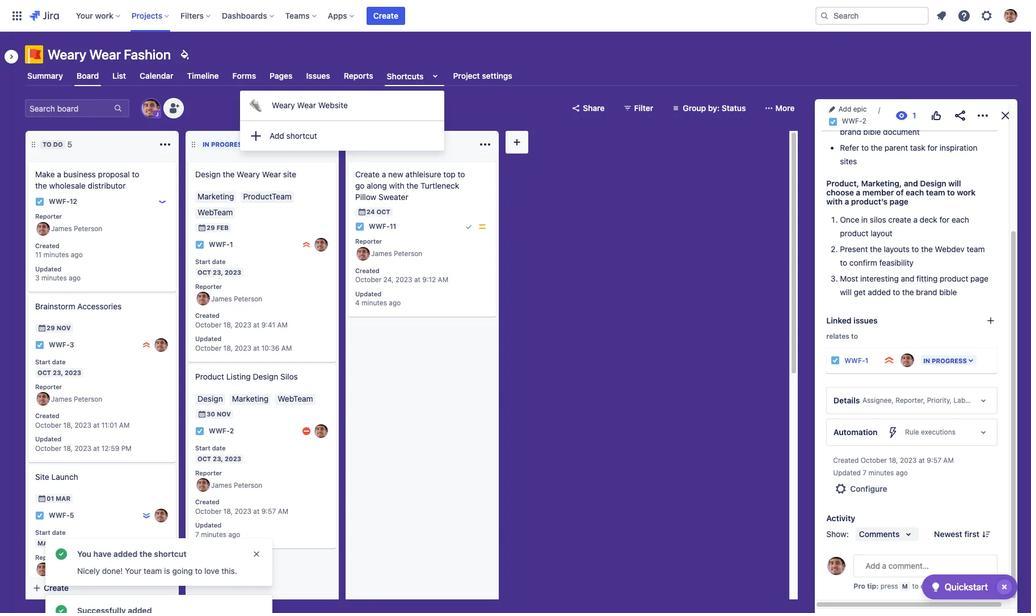 Task type: describe. For each thing, give the bounding box(es) containing it.
2 horizontal spatial 2
[[863, 117, 867, 126]]

newest first image
[[982, 530, 991, 539]]

priority: highest image
[[884, 355, 895, 366]]

created for created october 18, 2023 at 9:41 am
[[195, 312, 219, 320]]

wwf-3 link
[[49, 341, 74, 350]]

notifications image
[[935, 9, 948, 22]]

1 vertical spatial james peterson image
[[154, 510, 168, 523]]

close image
[[999, 109, 1012, 123]]

inspiration
[[940, 143, 977, 152]]

to up the most
[[840, 258, 847, 268]]

created october 18, 2023 at 9:57 am
[[195, 499, 288, 516]]

group
[[683, 103, 706, 113]]

show:
[[826, 530, 849, 539]]

nicely done! your team is going to love this.
[[77, 567, 237, 577]]

summary
[[27, 71, 63, 81]]

list
[[112, 71, 126, 81]]

james peterson up created october 18, 2023 at 11:01 am
[[51, 395, 102, 404]]

layout inside the once a layout has been accepted by leadership, it should be added to the brand bible document
[[868, 100, 890, 109]]

created october 18, 2023 at 11:43 am
[[35, 584, 131, 601]]

18, for october 18, 2023 at 9:41 am
[[223, 321, 233, 330]]

james peterson image down wwf-11 link
[[356, 247, 370, 261]]

1 horizontal spatial wwf-1
[[845, 357, 868, 365]]

2023 for created october 18, 2023 at 9:41 am
[[235, 321, 251, 330]]

comments
[[859, 530, 900, 539]]

to left 'love'
[[195, 567, 202, 577]]

task image for wwf-11
[[355, 222, 364, 232]]

james peterson image right highest icon
[[154, 339, 168, 352]]

peterson up created october 18, 2023 at 9:41 am
[[234, 295, 262, 303]]

status
[[722, 103, 746, 113]]

issue type: task image
[[831, 356, 840, 365]]

done!
[[102, 567, 123, 577]]

first
[[964, 530, 979, 539]]

your work button
[[72, 7, 125, 25]]

at for created october 18, 2023 at 11:43 am
[[93, 592, 99, 601]]

start down wwf-3 link in the left of the page
[[35, 359, 50, 366]]

added inside the once a layout has been accepted by leadership, it should be added to the brand bible document
[[926, 113, 949, 123]]

parent
[[885, 143, 908, 152]]

work inside 'dropdown button'
[[95, 10, 113, 20]]

forms link
[[230, 66, 258, 86]]

in progress 2
[[203, 140, 255, 149]]

at for updated october 18, 2023 at 10:36 am
[[253, 344, 259, 353]]

minutes inside created october 18, 2023 at 9:57 am updated 7 minutes ago
[[868, 469, 894, 477]]

weary wear fashion
[[48, 47, 171, 62]]

set background color image
[[178, 48, 191, 61]]

james up created october 18, 2023 at 9:41 am
[[211, 295, 232, 303]]

create a new athleisure top to go along with the turtleneck pillow sweater
[[355, 170, 465, 202]]

to inside most interesting and fitting product page will get added to the brand bible
[[893, 287, 900, 297]]

proposal
[[98, 170, 130, 179]]

bible inside the once a layout has been accepted by leadership, it should be added to the brand bible document
[[863, 127, 881, 137]]

Search field
[[815, 7, 929, 25]]

tip:
[[867, 582, 879, 591]]

mar inside start date mar 1, 2024
[[37, 540, 52, 547]]

james peterson image up created october 18, 2023 at 11:01 am
[[36, 393, 50, 407]]

ago inside created october 18, 2023 at 9:57 am updated 7 minutes ago
[[896, 469, 908, 477]]

shortcut inside add shortcut button
[[286, 131, 317, 141]]

document
[[883, 127, 920, 137]]

ago for 3 minutes ago
[[69, 274, 81, 283]]

start date oct 23, 2023 for product
[[195, 445, 241, 463]]

most interesting and fitting product page will get added to the brand bible
[[840, 274, 991, 297]]

james peterson image left add people image
[[142, 99, 160, 117]]

wwf-3
[[49, 341, 74, 350]]

teams
[[285, 10, 310, 20]]

accessories
[[77, 302, 122, 312]]

2023 for updated october 18, 2023 at 12:59 pm
[[75, 445, 91, 453]]

am for updated october 18, 2023 at 10:36 am
[[281, 344, 292, 353]]

updated 3 minutes ago
[[35, 265, 81, 283]]

created october 18, 2023 at 9:41 am
[[195, 312, 288, 330]]

newest first button
[[927, 528, 998, 542]]

reporter for james peterson icon over created october 18, 2023 at 11:01 am
[[35, 383, 62, 391]]

start inside start date mar 1, 2024
[[35, 529, 50, 537]]

top
[[443, 170, 455, 179]]

created for created october 24, 2023 at 9:12 am
[[355, 267, 379, 274]]

board
[[77, 71, 99, 80]]

executions
[[921, 428, 956, 437]]

new
[[388, 170, 403, 179]]

date down 30 nov
[[212, 445, 226, 452]]

wwf-5 link
[[49, 511, 74, 521]]

peterson up created october 18, 2023 at 11:01 am
[[74, 395, 102, 404]]

reporter up created october 18, 2023 at 9:57 am
[[195, 470, 222, 477]]

dismiss image
[[252, 550, 261, 559]]

pages link
[[267, 66, 295, 86]]

updated for 7 minutes ago
[[195, 522, 221, 530]]

ago for 11 minutes ago
[[71, 251, 83, 260]]

wwf- for wwf-12 link
[[49, 198, 70, 206]]

wwf- for the topmost wwf-1 link
[[209, 241, 230, 249]]

james down wwf-11 link
[[371, 250, 392, 258]]

peterson down 12
[[74, 225, 102, 233]]

2 vertical spatial wear
[[262, 170, 281, 179]]

wwf-2 for the left wwf-2 link
[[209, 428, 234, 436]]

nicely
[[77, 567, 100, 577]]

product, marketing, and design will choose a member of each team to work with a product's page
[[826, 179, 978, 206]]

product
[[195, 372, 224, 382]]

the up nicely done! your team is going to love this.
[[140, 550, 152, 559]]

2023 down wwf-3 link in the left of the page
[[65, 369, 81, 377]]

to
[[43, 141, 52, 148]]

team inside present the layouts to the webdev team to confirm feasibility
[[967, 244, 985, 254]]

minutes for 7 minutes ago
[[201, 531, 226, 540]]

share
[[583, 103, 605, 113]]

help image
[[957, 9, 971, 22]]

profile image of james peterson image
[[827, 558, 846, 576]]

to right layouts
[[912, 244, 919, 254]]

1 horizontal spatial 1
[[386, 140, 389, 149]]

a inside make a business proposal to the wholesale distributor
[[57, 170, 61, 179]]

oct right 24
[[377, 208, 390, 216]]

start date oct 23, 2023 for design
[[195, 258, 241, 276]]

add for add shortcut
[[270, 131, 284, 141]]

pillow
[[355, 192, 376, 202]]

weary for weary wear fashion
[[48, 47, 86, 62]]

am for created october 24, 2023 at 9:12 am
[[438, 276, 448, 285]]

4
[[355, 299, 360, 308]]

james peterson image up created october 18, 2023 at 9:41 am
[[196, 292, 210, 306]]

2023 for updated october 18, 2023 at 10:36 am
[[235, 344, 251, 353]]

am for created october 18, 2023 at 9:57 am
[[278, 508, 288, 516]]

a inside 'create a new athleisure top to go along with the turtleneck pillow sweater'
[[382, 170, 386, 179]]

1 vertical spatial 23,
[[53, 369, 63, 377]]

0 vertical spatial wwf-1 link
[[209, 240, 233, 250]]

layout inside once in silos create a deck for each product layout
[[871, 228, 892, 238]]

oct down the 29 feb
[[197, 269, 211, 276]]

your inside 'dropdown button'
[[76, 10, 93, 20]]

wholesale
[[49, 181, 86, 191]]

am for created october 18, 2023 at 11:01 am
[[119, 422, 130, 430]]

october for october 18, 2023 at 9:57 am
[[195, 508, 221, 516]]

have
[[93, 550, 111, 559]]

0 horizontal spatial wwf-1
[[209, 241, 233, 249]]

0 horizontal spatial create button
[[26, 579, 179, 599]]

ago for 4 minutes ago
[[389, 299, 401, 308]]

more button
[[757, 99, 801, 117]]

comment
[[921, 582, 951, 591]]

quickstart
[[945, 583, 988, 593]]

to inside product, marketing, and design will choose a member of each team to work with a product's page
[[947, 188, 955, 197]]

2023 for created october 18, 2023 at 11:43 am
[[75, 592, 91, 601]]

at for created october 18, 2023 at 9:57 am
[[253, 508, 259, 516]]

dismiss quickstart image
[[995, 579, 1013, 597]]

issues
[[853, 316, 878, 325]]

wwf- for wwf-3 link in the left of the page
[[49, 341, 70, 350]]

9:57 for created october 18, 2023 at 9:57 am updated 7 minutes ago
[[927, 457, 941, 465]]

comments button
[[856, 528, 919, 542]]

settings image
[[980, 9, 994, 22]]

2023 down 30 nov
[[225, 455, 241, 463]]

1 horizontal spatial mar
[[56, 495, 70, 503]]

18, for october 18, 2023 at 11:01 am
[[63, 422, 73, 430]]

issues
[[306, 71, 330, 81]]

2 vertical spatial create
[[44, 584, 69, 594]]

add shortcut
[[270, 131, 317, 141]]

brand inside most interesting and fitting product page will get added to the brand bible
[[916, 287, 937, 297]]

wear for fashion
[[89, 47, 121, 62]]

dashboards button
[[219, 7, 278, 25]]

highest image
[[302, 241, 311, 250]]

a inside the once a layout has been accepted by leadership, it should be added to the brand bible document
[[861, 100, 866, 109]]

present the layouts to the webdev team to confirm feasibility
[[840, 244, 987, 268]]

task image for wwf-3
[[35, 341, 44, 350]]

james down success icon
[[51, 566, 72, 575]]

1 vertical spatial wwf-1 link
[[845, 357, 868, 365]]

forms
[[232, 71, 256, 81]]

james up 'created 11 minutes ago'
[[51, 225, 72, 233]]

make
[[35, 170, 55, 179]]

interesting
[[860, 274, 899, 283]]

wwf-11
[[369, 223, 396, 231]]

product listing design silos
[[195, 372, 298, 382]]

peterson down you
[[74, 566, 102, 575]]

a down product,
[[845, 197, 849, 206]]

👟 menu
[[240, 91, 444, 151]]

share image
[[953, 109, 967, 123]]

details
[[834, 396, 860, 405]]

0 horizontal spatial shortcut
[[154, 550, 186, 559]]

configure
[[850, 484, 887, 494]]

2023 for created october 18, 2023 at 11:01 am
[[75, 422, 91, 430]]

refer
[[840, 143, 859, 152]]

james peterson image right priority: highest icon on the right
[[901, 354, 914, 367]]

peterson up created october 18, 2023 at 9:57 am
[[234, 482, 262, 490]]

oct down wwf-3 link in the left of the page
[[37, 369, 51, 377]]

summary link
[[25, 66, 65, 86]]

link an issue image
[[986, 316, 995, 325]]

project settings link
[[451, 66, 515, 86]]

1 horizontal spatial design
[[253, 372, 278, 382]]

to inside make a business proposal to the wholesale distributor
[[132, 170, 139, 179]]

2 vertical spatial added
[[113, 550, 137, 559]]

the left webdev
[[921, 244, 933, 254]]

1 vertical spatial 5
[[70, 512, 74, 521]]

the up confirm
[[870, 244, 882, 254]]

success image
[[54, 605, 68, 614]]

apps button
[[324, 7, 359, 25]]

2024
[[61, 540, 77, 547]]

create
[[888, 215, 911, 224]]

rule
[[905, 428, 919, 437]]

9:57 for created october 18, 2023 at 9:57 am
[[261, 508, 276, 516]]

the inside the once a layout has been accepted by leadership, it should be added to the brand bible document
[[961, 113, 972, 123]]

updated inside created october 18, 2023 at 9:57 am updated 7 minutes ago
[[833, 469, 861, 477]]

wear for website
[[297, 100, 316, 110]]

project settings
[[453, 71, 512, 81]]

the down progress
[[223, 170, 235, 179]]

james up created october 18, 2023 at 11:01 am
[[51, 395, 72, 404]]

wwf- for wwf-5 link
[[49, 512, 70, 521]]

group by: status
[[683, 103, 746, 113]]

copy link to issue image
[[864, 117, 873, 126]]

1 vertical spatial 2
[[251, 140, 255, 149]]

the inside make a business proposal to the wholesale distributor
[[35, 181, 47, 191]]

wwf-5
[[49, 512, 74, 521]]

peterson up created october 24, 2023 at 9:12 am
[[394, 250, 422, 258]]

once for once in silos create a deck for each product layout
[[840, 215, 859, 224]]

vote options: no one has voted for this issue yet. image
[[930, 109, 943, 123]]

at for created october 18, 2023 at 11:01 am
[[93, 422, 99, 430]]

1 vertical spatial start date oct 23, 2023
[[35, 359, 81, 377]]

linked
[[826, 316, 851, 325]]

18, for october 18, 2023 at 10:36 am
[[223, 344, 233, 353]]

01
[[47, 495, 54, 503]]

created for created october 18, 2023 at 11:43 am
[[35, 584, 59, 591]]

october for october 18, 2023 at 11:01 am
[[35, 422, 61, 430]]

to inside the once a layout has been accepted by leadership, it should be added to the brand bible document
[[951, 113, 959, 123]]

0 horizontal spatial wwf-2 link
[[209, 427, 234, 437]]

oct down 30
[[197, 455, 211, 463]]

each inside product, marketing, and design will choose a member of each team to work with a product's page
[[906, 188, 924, 197]]

column actions menu image
[[478, 138, 492, 152]]

will inside product, marketing, and design will choose a member of each team to work with a product's page
[[948, 179, 961, 188]]

highest image
[[142, 341, 151, 350]]

of
[[896, 188, 904, 197]]

james peterson image right highest image
[[314, 238, 328, 252]]

18, for october 18, 2023 at 12:59 pm
[[63, 445, 73, 453]]

design inside product, marketing, and design will choose a member of each team to work with a product's page
[[920, 179, 946, 188]]

confirm
[[849, 258, 877, 268]]

low image
[[158, 197, 167, 207]]

reports
[[344, 71, 373, 81]]

weary for weary wear website
[[272, 100, 295, 110]]

updated for 3 minutes ago
[[35, 265, 61, 273]]

once a layout has been accepted by leadership, it should be added to the brand bible document
[[840, 100, 975, 137]]

james peterson up created october 18, 2023 at 9:41 am
[[211, 295, 262, 303]]

0 horizontal spatial 2
[[230, 428, 234, 436]]

a inside once in silos create a deck for each product layout
[[913, 215, 918, 224]]

wwf-11 link
[[369, 222, 396, 232]]

make a business proposal to the wholesale distributor
[[35, 170, 139, 191]]

nov for 29 nov
[[57, 325, 71, 332]]

has
[[892, 100, 904, 109]]

2 vertical spatial weary
[[237, 170, 260, 179]]

for inside once in silos create a deck for each product layout
[[939, 215, 949, 224]]

present
[[840, 244, 868, 254]]

at for created october 18, 2023 at 9:41 am
[[253, 321, 259, 330]]

product inside once in silos create a deck for each product layout
[[840, 228, 868, 238]]

1 column actions menu image from the left
[[158, 138, 172, 152]]

7 inside created october 18, 2023 at 9:57 am updated 7 minutes ago
[[863, 469, 867, 477]]

created for created october 18, 2023 at 9:57 am
[[195, 499, 219, 506]]

banner containing your work
[[0, 0, 1031, 32]]

2 horizontal spatial task image
[[829, 117, 838, 126]]

james up created october 18, 2023 at 9:57 am
[[211, 482, 232, 490]]

18, for updated
[[889, 457, 898, 465]]

james peterson down 12
[[51, 225, 102, 233]]

start down 30
[[195, 445, 210, 452]]

0 vertical spatial 5
[[67, 140, 72, 149]]



Task type: locate. For each thing, give the bounding box(es) containing it.
1 horizontal spatial page
[[970, 274, 988, 283]]

3 for wwf-3
[[70, 341, 74, 350]]

created up updated 3 minutes ago
[[35, 242, 59, 249]]

once up leadership,
[[840, 100, 859, 109]]

wear left website
[[297, 100, 316, 110]]

23, for design
[[213, 269, 223, 276]]

0 vertical spatial and
[[904, 179, 918, 188]]

3 up brainstorm
[[35, 274, 39, 283]]

create column image
[[510, 136, 524, 149]]

1 horizontal spatial wwf-2 link
[[842, 116, 867, 128]]

team inside product, marketing, and design will choose a member of each team to work with a product's page
[[926, 188, 945, 197]]

am inside created october 18, 2023 at 9:41 am
[[277, 321, 288, 330]]

1 vertical spatial nov
[[217, 411, 231, 418]]

at left the 11:43
[[93, 592, 99, 601]]

0 horizontal spatial your
[[76, 10, 93, 20]]

1 horizontal spatial 7
[[863, 469, 867, 477]]

created up updated october 18, 2023 at 10:36 am
[[195, 312, 219, 320]]

james peterson image down start date mar 1, 2024
[[36, 564, 50, 577]]

team right webdev
[[967, 244, 985, 254]]

added inside most interesting and fitting product page will get added to the brand bible
[[868, 287, 891, 297]]

29 for 29 nov
[[47, 325, 55, 332]]

date down the 29 feb
[[212, 258, 226, 266]]

fashion
[[124, 47, 171, 62]]

love
[[204, 567, 219, 577]]

bible down webdev
[[939, 287, 957, 297]]

is
[[164, 567, 170, 577]]

24
[[367, 208, 375, 216]]

and for to
[[901, 274, 914, 283]]

1 vertical spatial wwf-1
[[845, 357, 868, 365]]

shortcut up the is
[[154, 550, 186, 559]]

go
[[355, 181, 365, 191]]

0 vertical spatial task image
[[829, 117, 838, 126]]

calendar link
[[137, 66, 176, 86]]

1 vertical spatial brand
[[916, 287, 937, 297]]

11 for wwf-11
[[390, 223, 396, 231]]

check image
[[929, 581, 942, 595]]

once inside the once a layout has been accepted by leadership, it should be added to the brand bible document
[[840, 100, 859, 109]]

minutes down 'created 11 minutes ago'
[[41, 274, 67, 283]]

for inside refer to the parent task for inspiration sites
[[927, 143, 937, 152]]

member
[[862, 188, 894, 197]]

with inside 'create a new athleisure top to go along with the turtleneck pillow sweater'
[[389, 181, 404, 191]]

at for created october 24, 2023 at 9:12 am
[[414, 276, 420, 285]]

the inside 'create a new athleisure top to go along with the turtleneck pillow sweater'
[[406, 181, 418, 191]]

october inside created october 18, 2023 at 11:01 am
[[35, 422, 61, 430]]

11 down 24 oct
[[390, 223, 396, 231]]

updated down created october 18, 2023 at 9:41 am
[[195, 335, 221, 343]]

medium high image
[[302, 427, 311, 436]]

october for october 18, 2023 at 9:41 am
[[195, 321, 221, 330]]

0 horizontal spatial 9:57
[[261, 508, 276, 516]]

create up success image
[[44, 584, 69, 594]]

0 horizontal spatial work
[[95, 10, 113, 20]]

2 horizontal spatial 1
[[865, 357, 868, 365]]

am inside created october 18, 2023 at 9:57 am updated 7 minutes ago
[[943, 457, 954, 465]]

0 vertical spatial 7
[[863, 469, 867, 477]]

newest
[[934, 530, 962, 539]]

october for october 24, 2023 at 9:12 am
[[355, 276, 381, 285]]

bible
[[863, 127, 881, 137], [939, 287, 957, 297]]

ago inside updated 3 minutes ago
[[69, 274, 81, 283]]

0 vertical spatial create
[[373, 10, 398, 20]]

filter button
[[616, 99, 660, 117]]

weary down in progress 2
[[237, 170, 260, 179]]

james peterson down you
[[51, 566, 102, 575]]

1 vertical spatial for
[[939, 215, 949, 224]]

updated for october 18, 2023 at 12:59 pm
[[35, 436, 61, 443]]

calendar
[[140, 71, 173, 81]]

create up go
[[355, 170, 380, 179]]

created inside the created october 18, 2023 at 11:43 am
[[35, 584, 59, 591]]

ago inside 'created 11 minutes ago'
[[71, 251, 83, 260]]

timeline
[[187, 71, 219, 81]]

jira image
[[30, 9, 59, 22], [30, 9, 59, 22]]

18, up updated 7 minutes ago
[[223, 508, 233, 516]]

2023 inside created october 18, 2023 at 9:57 am updated 7 minutes ago
[[900, 457, 917, 465]]

choose
[[826, 188, 854, 197]]

october inside updated october 18, 2023 at 10:36 am
[[195, 344, 221, 353]]

product's
[[851, 197, 888, 206]]

minutes inside updated 7 minutes ago
[[201, 531, 226, 540]]

add left epic
[[839, 105, 852, 113]]

weary up the board
[[48, 47, 86, 62]]

2023 down automation element
[[900, 457, 917, 465]]

updated for october 18, 2023 at 10:36 am
[[195, 335, 221, 343]]

at left the 11:01
[[93, 422, 99, 430]]

2 horizontal spatial team
[[967, 244, 985, 254]]

to down inspiration
[[947, 188, 955, 197]]

2023 left 12:59 on the left of the page
[[75, 445, 91, 453]]

create inside 'create a new athleisure top to go along with the turtleneck pillow sweater'
[[355, 170, 380, 179]]

0 vertical spatial weary
[[48, 47, 86, 62]]

shortcuts button
[[385, 66, 444, 86]]

0 vertical spatial wear
[[89, 47, 121, 62]]

2023 inside created october 18, 2023 at 9:41 am
[[235, 321, 251, 330]]

18, inside updated october 18, 2023 at 10:36 am
[[223, 344, 233, 353]]

date up 1,
[[52, 529, 66, 537]]

23, down wwf-3 link in the left of the page
[[53, 369, 63, 377]]

minutes inside updated 3 minutes ago
[[41, 274, 67, 283]]

0 vertical spatial james peterson image
[[196, 479, 210, 493]]

1 horizontal spatial 2
[[251, 140, 255, 149]]

most
[[840, 274, 858, 283]]

1 horizontal spatial will
[[948, 179, 961, 188]]

0 vertical spatial shortcut
[[286, 131, 317, 141]]

listing
[[226, 372, 251, 382]]

0 horizontal spatial 11
[[35, 251, 42, 260]]

2023 inside created october 18, 2023 at 9:57 am
[[235, 508, 251, 516]]

1 vertical spatial shortcut
[[154, 550, 186, 559]]

automation element
[[826, 419, 998, 446]]

0 vertical spatial 3
[[35, 274, 39, 283]]

0 vertical spatial wwf-2
[[842, 117, 867, 126]]

create
[[373, 10, 398, 20], [355, 170, 380, 179], [44, 584, 69, 594]]

updated 7 minutes ago
[[195, 522, 240, 540]]

minutes for 4 minutes ago
[[362, 299, 387, 308]]

1 vertical spatial work
[[957, 188, 975, 197]]

create inside primary element
[[373, 10, 398, 20]]

wwf- down 29 nov
[[49, 341, 70, 350]]

2023 down feb
[[225, 269, 241, 276]]

along
[[367, 181, 387, 191]]

mar right 01
[[56, 495, 70, 503]]

page inside product, marketing, and design will choose a member of each team to work with a product's page
[[890, 197, 908, 206]]

a up leadership,
[[861, 100, 866, 109]]

0 vertical spatial create button
[[366, 7, 405, 25]]

ago down created october 18, 2023 at 9:57 am
[[228, 531, 240, 540]]

30 nov
[[207, 411, 231, 418]]

wwf- down the 29 feb
[[209, 241, 230, 249]]

1 vertical spatial bible
[[939, 287, 957, 297]]

details element
[[826, 387, 998, 415]]

1 horizontal spatial each
[[952, 215, 969, 224]]

0 horizontal spatial mar
[[37, 540, 52, 547]]

reporter
[[35, 213, 62, 220], [355, 238, 382, 245], [195, 283, 222, 290], [35, 383, 62, 391], [195, 470, 222, 477], [35, 554, 62, 562]]

am for created october 18, 2023 at 9:57 am updated 7 minutes ago
[[943, 457, 954, 465]]

october inside created october 18, 2023 at 9:41 am
[[195, 321, 221, 330]]

wwf- down the add epic
[[842, 117, 863, 126]]

wwf-2 link down 30 nov
[[209, 427, 234, 437]]

refer to the parent task for inspiration sites
[[840, 143, 979, 166]]

2 horizontal spatial added
[[926, 113, 949, 123]]

collapse image
[[300, 138, 314, 152]]

2023 inside updated october 18, 2023 at 10:36 am
[[235, 344, 251, 353]]

0 vertical spatial 29
[[207, 224, 215, 232]]

3
[[35, 274, 39, 283], [70, 341, 74, 350]]

29 for 29 feb
[[207, 224, 215, 232]]

0 vertical spatial added
[[926, 113, 949, 123]]

james peterson image right medium high icon
[[314, 425, 328, 439]]

0 horizontal spatial page
[[890, 197, 908, 206]]

1 horizontal spatial your
[[125, 567, 141, 577]]

3 for updated 3 minutes ago
[[35, 274, 39, 283]]

9:57 inside created october 18, 2023 at 9:57 am
[[261, 508, 276, 516]]

1 horizontal spatial brand
[[916, 287, 937, 297]]

minutes for 3 minutes ago
[[41, 274, 67, 283]]

by:
[[708, 103, 720, 113]]

0 horizontal spatial task image
[[195, 241, 204, 250]]

start down the 29 feb
[[195, 258, 210, 266]]

wwf-2 for topmost wwf-2 link
[[842, 117, 867, 126]]

product inside most interesting and fitting product page will get added to the brand bible
[[940, 274, 968, 283]]

0 horizontal spatial column actions menu image
[[158, 138, 172, 152]]

work inside product, marketing, and design will choose a member of each team to work with a product's page
[[957, 188, 975, 197]]

bible inside most interesting and fitting product page will get added to the brand bible
[[939, 287, 957, 297]]

7 inside updated 7 minutes ago
[[195, 531, 199, 540]]

23, for product
[[213, 455, 223, 463]]

create right apps dropdown button
[[373, 10, 398, 20]]

1 horizontal spatial for
[[939, 215, 949, 224]]

at inside the created october 18, 2023 at 11:43 am
[[93, 592, 99, 601]]

teams button
[[282, 7, 321, 25]]

0 horizontal spatial 1
[[230, 241, 233, 249]]

reporter down 1,
[[35, 554, 62, 562]]

1 horizontal spatial nov
[[217, 411, 231, 418]]

reporter up created october 18, 2023 at 9:41 am
[[195, 283, 222, 290]]

ago for 7 minutes ago
[[228, 531, 240, 540]]

0 horizontal spatial wear
[[89, 47, 121, 62]]

task
[[910, 143, 925, 152]]

0 vertical spatial bible
[[863, 127, 881, 137]]

webdev
[[935, 244, 964, 254]]

at down rule executions
[[919, 457, 925, 465]]

created for created october 18, 2023 at 9:57 am updated 7 minutes ago
[[833, 457, 859, 465]]

october up configure
[[861, 457, 887, 465]]

page up link an issue image
[[970, 274, 988, 283]]

design left 'silos'
[[253, 372, 278, 382]]

1 once from the top
[[840, 100, 859, 109]]

1 vertical spatial 9:57
[[261, 508, 276, 516]]

at inside updated october 18, 2023 at 10:36 am
[[253, 344, 259, 353]]

29 november 2023 image
[[37, 324, 47, 333], [37, 324, 47, 333]]

page inside most interesting and fitting product page will get added to the brand bible
[[970, 274, 988, 283]]

james peterson image up created october 18, 2023 at 9:57 am
[[196, 479, 210, 493]]

11 inside wwf-11 link
[[390, 223, 396, 231]]

at for created october 18, 2023 at 9:57 am updated 7 minutes ago
[[919, 457, 925, 465]]

your profile and settings image
[[1004, 9, 1017, 22]]

athleisure
[[405, 170, 441, 179]]

task image
[[829, 117, 838, 126], [355, 222, 364, 232], [195, 241, 204, 250]]

0 vertical spatial each
[[906, 188, 924, 197]]

success image
[[54, 548, 68, 562]]

a right choose
[[856, 188, 860, 197]]

am for created october 18, 2023 at 11:43 am
[[120, 592, 131, 601]]

2 once from the top
[[840, 215, 859, 224]]

each inside once in silos create a deck for each product layout
[[952, 215, 969, 224]]

progress
[[211, 141, 246, 148]]

0 horizontal spatial design
[[195, 170, 221, 179]]

will inside most interesting and fitting product page will get added to the brand bible
[[840, 287, 852, 297]]

wwf- for the left wwf-2 link
[[209, 428, 230, 436]]

task image left wwf-12 link
[[35, 197, 44, 207]]

be
[[915, 113, 924, 123]]

done image
[[464, 222, 473, 232], [464, 222, 473, 232]]

october inside created october 24, 2023 at 9:12 am
[[355, 276, 381, 285]]

layouts
[[884, 244, 910, 254]]

am
[[438, 276, 448, 285], [277, 321, 288, 330], [281, 344, 292, 353], [119, 422, 130, 430], [943, 457, 954, 465], [278, 508, 288, 516], [120, 592, 131, 601]]

actions image
[[976, 109, 990, 123]]

1 horizontal spatial james peterson image
[[196, 479, 210, 493]]

a left new
[[382, 170, 386, 179]]

october for updated
[[861, 457, 887, 465]]

create button
[[366, 7, 405, 25], [26, 579, 179, 599]]

reporter for james peterson icon above 'created 11 minutes ago'
[[35, 213, 62, 220]]

wwf- for topmost wwf-2 link
[[842, 117, 863, 126]]

banner
[[0, 0, 1031, 32]]

wwf-12
[[49, 198, 77, 206]]

1 horizontal spatial create button
[[366, 7, 405, 25]]

once
[[840, 100, 859, 109], [840, 215, 859, 224]]

0 horizontal spatial james peterson image
[[154, 510, 168, 523]]

wwf-1 link down feb
[[209, 240, 233, 250]]

1 vertical spatial and
[[901, 274, 914, 283]]

am inside created october 18, 2023 at 9:57 am
[[278, 508, 288, 516]]

going
[[172, 567, 193, 577]]

am for created october 18, 2023 at 9:41 am
[[277, 321, 288, 330]]

add epic button
[[826, 104, 870, 116]]

am inside created october 24, 2023 at 9:12 am
[[438, 276, 448, 285]]

design the weary wear site
[[195, 170, 296, 179]]

team
[[926, 188, 945, 197], [967, 244, 985, 254], [144, 567, 162, 577]]

at left 12:59 on the left of the page
[[93, 445, 99, 453]]

Search board text field
[[26, 100, 112, 116]]

wwf-1 link right issue type: task icon
[[845, 357, 868, 365]]

at for updated october 18, 2023 at 12:59 pm
[[93, 445, 99, 453]]

2 horizontal spatial design
[[920, 179, 946, 188]]

0 horizontal spatial added
[[113, 550, 137, 559]]

wear inside 👟 'menu'
[[297, 100, 316, 110]]

at inside created october 24, 2023 at 9:12 am
[[414, 276, 420, 285]]

october for october 18, 2023 at 11:43 am
[[35, 592, 61, 601]]

search image
[[820, 11, 829, 20]]

october up success image
[[35, 592, 61, 601]]

created for created 11 minutes ago
[[35, 242, 59, 249]]

1 horizontal spatial team
[[926, 188, 945, 197]]

newest first
[[934, 530, 979, 539]]

your work
[[76, 10, 113, 20]]

minutes for 11 minutes ago
[[43, 251, 69, 260]]

2023 for created october 24, 2023 at 9:12 am
[[395, 276, 412, 285]]

to inside refer to the parent task for inspiration sites
[[861, 143, 869, 152]]

appswitcher icon image
[[10, 9, 24, 22]]

0 vertical spatial wwf-2 link
[[842, 116, 867, 128]]

am inside the created october 18, 2023 at 11:43 am
[[120, 592, 131, 601]]

24 october 2023 image
[[357, 208, 367, 217], [357, 208, 367, 217]]

wwf-12 link
[[49, 197, 77, 207]]

the inside most interesting and fitting product page will get added to the brand bible
[[902, 287, 914, 297]]

created inside created october 18, 2023 at 9:57 am
[[195, 499, 219, 506]]

the down 'feasibility'
[[902, 287, 914, 297]]

reporter for james peterson icon over created october 18, 2023 at 9:41 am
[[195, 283, 222, 290]]

updated inside updated 7 minutes ago
[[195, 522, 221, 530]]

2 column actions menu image from the left
[[318, 138, 332, 152]]

wwf- for wwf-11 link
[[369, 223, 390, 231]]

29 nov
[[47, 325, 71, 332]]

add for add epic
[[839, 105, 852, 113]]

ago inside updated 7 minutes ago
[[228, 531, 240, 540]]

30 november 2023 image
[[197, 410, 207, 419], [197, 410, 207, 419]]

created up updated 7 minutes ago
[[195, 499, 219, 506]]

once for once a layout has been accepted by leadership, it should be added to the brand bible document
[[840, 100, 859, 109]]

team left the is
[[144, 567, 162, 577]]

added
[[926, 113, 949, 123], [868, 287, 891, 297], [113, 550, 137, 559]]

11 inside 'created 11 minutes ago'
[[35, 251, 42, 260]]

james peterson up created october 24, 2023 at 9:12 am
[[371, 250, 422, 258]]

0 horizontal spatial nov
[[57, 325, 71, 332]]

1 horizontal spatial 29
[[207, 224, 215, 232]]

you
[[77, 550, 91, 559]]

wwf- down wholesale
[[49, 198, 70, 206]]

wwf-1 down feb
[[209, 241, 233, 249]]

james peterson image right lowest image
[[154, 510, 168, 523]]

2 right progress
[[251, 140, 255, 149]]

weary wear website
[[272, 100, 348, 110]]

0 horizontal spatial each
[[906, 188, 924, 197]]

2023 for created october 18, 2023 at 9:57 am
[[235, 508, 251, 516]]

9:12
[[422, 276, 436, 285]]

1 horizontal spatial column actions menu image
[[318, 138, 332, 152]]

to down accepted
[[951, 113, 959, 123]]

ago down automation element
[[896, 469, 908, 477]]

2 vertical spatial 2
[[230, 428, 234, 436]]

18, for october 18, 2023 at 11:43 am
[[63, 592, 73, 601]]

october up updated october 18, 2023 at 12:59 pm
[[35, 422, 61, 430]]

0 vertical spatial work
[[95, 10, 113, 20]]

am inside created october 18, 2023 at 11:01 am
[[119, 422, 130, 430]]

updated for 4 minutes ago
[[355, 290, 381, 298]]

updated october 18, 2023 at 10:36 am
[[195, 335, 292, 353]]

primary element
[[7, 0, 815, 31]]

shortcuts
[[387, 71, 424, 81]]

with inside product, marketing, and design will choose a member of each team to work with a product's page
[[826, 197, 843, 206]]

1 horizontal spatial 9:57
[[927, 457, 941, 465]]

work down inspiration
[[957, 188, 975, 197]]

work up weary wear fashion
[[95, 10, 113, 20]]

0 vertical spatial start date oct 23, 2023
[[195, 258, 241, 276]]

tab list
[[18, 66, 1024, 86]]

october inside updated october 18, 2023 at 12:59 pm
[[35, 445, 61, 453]]

2 vertical spatial team
[[144, 567, 162, 577]]

0 vertical spatial once
[[840, 100, 859, 109]]

created down automation
[[833, 457, 859, 465]]

medium image
[[478, 222, 487, 232]]

minutes up updated 3 minutes ago
[[43, 251, 69, 260]]

add inside "dropdown button"
[[839, 105, 852, 113]]

wwf- right issue type: task icon
[[845, 357, 865, 365]]

site
[[283, 170, 296, 179]]

column actions menu image
[[158, 138, 172, 152], [318, 138, 332, 152]]

created inside 'created 11 minutes ago'
[[35, 242, 59, 249]]

reporter for james peterson icon under wwf-11 link
[[355, 238, 382, 245]]

wear up list
[[89, 47, 121, 62]]

turtleneck
[[420, 181, 459, 191]]

date down wwf-3 link in the left of the page
[[52, 359, 66, 366]]

1 vertical spatial 29
[[47, 325, 55, 332]]

29 february 2024 image
[[197, 224, 207, 233], [197, 224, 207, 233]]

and for each
[[904, 179, 918, 188]]

and inside product, marketing, and design will choose a member of each team to work with a product's page
[[904, 179, 918, 188]]

sidebar navigation image
[[0, 45, 25, 68]]

each
[[906, 188, 924, 197], [952, 215, 969, 224]]

0 vertical spatial page
[[890, 197, 908, 206]]

lowest image
[[142, 512, 151, 521]]

minutes up configure
[[868, 469, 894, 477]]

minutes inside updated 4 minutes ago
[[362, 299, 387, 308]]

01 mar
[[47, 495, 70, 503]]

1 vertical spatial team
[[967, 244, 985, 254]]

task image for wwf-2
[[195, 427, 204, 436]]

task image
[[35, 197, 44, 207], [35, 341, 44, 350], [195, 427, 204, 436], [35, 512, 44, 521]]

29
[[207, 224, 215, 232], [47, 325, 55, 332]]

11 for created 11 minutes ago
[[35, 251, 42, 260]]

updated inside updated 4 minutes ago
[[355, 290, 381, 298]]

your
[[76, 10, 93, 20], [125, 567, 141, 577]]

2 horizontal spatial weary
[[272, 100, 295, 110]]

0 vertical spatial product
[[840, 228, 868, 238]]

1 vertical spatial create
[[355, 170, 380, 179]]

0 vertical spatial layout
[[868, 100, 890, 109]]

the inside refer to the parent task for inspiration sites
[[871, 143, 882, 152]]

and down 'feasibility'
[[901, 274, 914, 283]]

1 horizontal spatial with
[[826, 197, 843, 206]]

am inside updated october 18, 2023 at 10:36 am
[[281, 344, 292, 353]]

column actions menu image down add people image
[[158, 138, 172, 152]]

created 11 minutes ago
[[35, 242, 83, 260]]

add inside button
[[270, 131, 284, 141]]

created inside created october 18, 2023 at 9:57 am updated 7 minutes ago
[[833, 457, 859, 465]]

0 horizontal spatial product
[[840, 228, 868, 238]]

0 vertical spatial 2
[[863, 117, 867, 126]]

0 vertical spatial 1
[[386, 140, 389, 149]]

add left collapse icon
[[270, 131, 284, 141]]

1 horizontal spatial bible
[[939, 287, 957, 297]]

created for created october 18, 2023 at 11:01 am
[[35, 413, 59, 420]]

0 vertical spatial brand
[[840, 127, 861, 137]]

1 vertical spatial layout
[[871, 228, 892, 238]]

task image for wwf-1
[[195, 241, 204, 250]]

2023
[[225, 269, 241, 276], [395, 276, 412, 285], [235, 321, 251, 330], [235, 344, 251, 353], [65, 369, 81, 377], [75, 422, 91, 430], [75, 445, 91, 453], [225, 455, 241, 463], [900, 457, 917, 465], [235, 508, 251, 516], [75, 592, 91, 601]]

to inside 'create a new athleisure top to go along with the turtleneck pillow sweater'
[[458, 170, 465, 179]]

23, down 30 nov
[[213, 455, 223, 463]]

settings
[[482, 71, 512, 81]]

1 vertical spatial your
[[125, 567, 141, 577]]

james peterson image
[[142, 99, 160, 117], [36, 222, 50, 236], [314, 238, 328, 252], [356, 247, 370, 261], [196, 292, 210, 306], [154, 339, 168, 352], [901, 354, 914, 367], [36, 393, 50, 407], [314, 425, 328, 439], [36, 564, 50, 577]]

18, inside created october 18, 2023 at 9:57 am
[[223, 508, 233, 516]]

1 vertical spatial mar
[[37, 540, 52, 547]]

9:41
[[261, 321, 275, 330]]

at left 9:41 at the bottom
[[253, 321, 259, 330]]

0 horizontal spatial team
[[144, 567, 162, 577]]

for
[[927, 143, 937, 152], [939, 215, 949, 224]]

pm
[[121, 445, 132, 453]]

task image down the product on the bottom left of the page
[[195, 427, 204, 436]]

2023 up updated october 18, 2023 at 10:36 am
[[235, 321, 251, 330]]

2 down epic
[[863, 117, 867, 126]]

1 vertical spatial once
[[840, 215, 859, 224]]

relates to
[[826, 332, 858, 341]]

success image
[[54, 605, 68, 614]]

2023 for created october 18, 2023 at 9:57 am updated 7 minutes ago
[[900, 457, 917, 465]]

2 vertical spatial 1
[[865, 357, 868, 365]]

add people image
[[167, 102, 180, 115]]

tab list containing board
[[18, 66, 1024, 86]]

layout
[[868, 100, 890, 109], [871, 228, 892, 238]]

task image for wwf-5
[[35, 512, 44, 521]]

task image for wwf-12
[[35, 197, 44, 207]]

product up the present
[[840, 228, 868, 238]]

james peterson image up 'created 11 minutes ago'
[[36, 222, 50, 236]]

fitting
[[916, 274, 938, 283]]

epic
[[853, 105, 867, 113]]

18,
[[223, 321, 233, 330], [223, 344, 233, 353], [63, 422, 73, 430], [63, 445, 73, 453], [889, 457, 898, 465], [223, 508, 233, 516], [63, 592, 73, 601]]

october for october 18, 2023 at 12:59 pm
[[35, 445, 61, 453]]

12:59
[[101, 445, 119, 453]]

created october 24, 2023 at 9:12 am
[[355, 267, 448, 285]]

created inside created october 24, 2023 at 9:12 am
[[355, 267, 379, 274]]

0 horizontal spatial for
[[927, 143, 937, 152]]

james peterson image
[[196, 479, 210, 493], [154, 510, 168, 523]]

james peterson up created october 18, 2023 at 9:57 am
[[211, 482, 262, 490]]

18, up success icon
[[63, 592, 73, 601]]

18, inside updated october 18, 2023 at 12:59 pm
[[63, 445, 73, 453]]

2023 inside updated october 18, 2023 at 12:59 pm
[[75, 445, 91, 453]]

18, inside the created october 18, 2023 at 11:43 am
[[63, 592, 73, 601]]

to down linked issues
[[851, 332, 858, 341]]

18, inside created october 18, 2023 at 9:57 am updated 7 minutes ago
[[889, 457, 898, 465]]

created up updated october 18, 2023 at 12:59 pm
[[35, 413, 59, 420]]

october for october 18, 2023 at 10:36 am
[[195, 344, 221, 353]]

date inside start date mar 1, 2024
[[52, 529, 66, 537]]

18, for october 18, 2023 at 9:57 am
[[223, 508, 233, 516]]

at inside created october 18, 2023 at 11:01 am
[[93, 422, 99, 430]]

01 march 2024 image
[[37, 495, 47, 504], [37, 495, 47, 504]]

to right m
[[912, 582, 919, 591]]

0 horizontal spatial add
[[270, 131, 284, 141]]

Add a comment… field
[[854, 555, 998, 578]]

nov for 30 nov
[[217, 411, 231, 418]]

october up the product on the bottom left of the page
[[195, 344, 221, 353]]

1 vertical spatial 11
[[35, 251, 42, 260]]

updated inside updated october 18, 2023 at 12:59 pm
[[35, 436, 61, 443]]

9:57 inside created october 18, 2023 at 9:57 am updated 7 minutes ago
[[927, 457, 941, 465]]

0 vertical spatial wwf-1
[[209, 241, 233, 249]]

ago up updated 3 minutes ago
[[71, 251, 83, 260]]

nov
[[57, 325, 71, 332], [217, 411, 231, 418]]

updated down 'created 11 minutes ago'
[[35, 265, 61, 273]]

by
[[963, 100, 972, 109]]

updated inside updated 3 minutes ago
[[35, 265, 61, 273]]

3 down 29 nov
[[70, 341, 74, 350]]

2023 inside created october 24, 2023 at 9:12 am
[[395, 276, 412, 285]]

0 horizontal spatial wwf-1 link
[[209, 240, 233, 250]]

brand inside the once a layout has been accepted by leadership, it should be added to the brand bible document
[[840, 127, 861, 137]]

create button inside primary element
[[366, 7, 405, 25]]

at left the '10:36'
[[253, 344, 259, 353]]

reporter for james peterson icon under start date mar 1, 2024
[[35, 554, 62, 562]]

at inside created october 18, 2023 at 9:57 am updated 7 minutes ago
[[919, 457, 925, 465]]

1 vertical spatial with
[[826, 197, 843, 206]]



Task type: vqa. For each thing, say whether or not it's contained in the screenshot.
Am within updated october 18, 2023 at 10:36 am
yes



